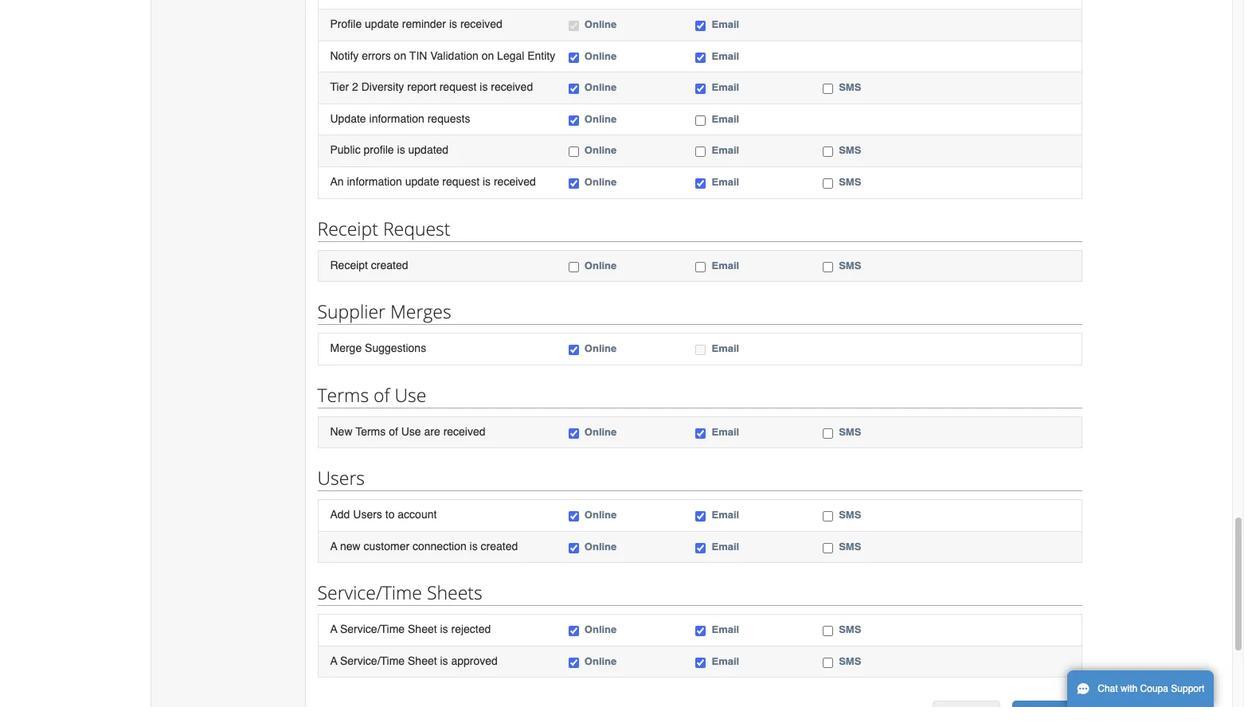 Task type: locate. For each thing, give the bounding box(es) containing it.
0 vertical spatial terms
[[318, 382, 369, 408]]

1 online from the top
[[585, 18, 617, 30]]

receipt request
[[318, 216, 451, 241]]

sms for add users to account
[[839, 509, 862, 521]]

11 online from the top
[[585, 541, 617, 553]]

2 online from the top
[[585, 50, 617, 62]]

2 vertical spatial a
[[330, 655, 337, 668]]

10 email from the top
[[712, 509, 740, 521]]

request
[[440, 81, 477, 93], [443, 175, 480, 188]]

users
[[318, 466, 365, 491], [353, 509, 382, 521]]

None checkbox
[[696, 21, 706, 31], [696, 52, 706, 63], [696, 84, 706, 94], [569, 147, 579, 157], [823, 147, 834, 157], [569, 178, 579, 189], [823, 178, 834, 189], [569, 262, 579, 272], [696, 262, 706, 272], [696, 345, 706, 355], [569, 428, 579, 439], [823, 428, 834, 439], [569, 512, 579, 522], [696, 512, 706, 522], [823, 512, 834, 522], [569, 543, 579, 554], [696, 21, 706, 31], [696, 52, 706, 63], [696, 84, 706, 94], [569, 147, 579, 157], [823, 147, 834, 157], [569, 178, 579, 189], [823, 178, 834, 189], [569, 262, 579, 272], [696, 262, 706, 272], [696, 345, 706, 355], [569, 428, 579, 439], [823, 428, 834, 439], [569, 512, 579, 522], [696, 512, 706, 522], [823, 512, 834, 522], [569, 543, 579, 554]]

information
[[369, 112, 425, 125], [347, 175, 402, 188]]

0 vertical spatial users
[[318, 466, 365, 491]]

terms right the new
[[356, 425, 386, 438]]

service/time
[[318, 580, 422, 606], [340, 623, 405, 636], [340, 655, 405, 668]]

of up 'new terms of use are received'
[[374, 382, 390, 408]]

public profile is updated
[[330, 144, 449, 156]]

email for a service/time sheet is approved
[[712, 656, 740, 668]]

email for an information update request is received
[[712, 176, 740, 188]]

email for profile update reminder is received
[[712, 18, 740, 30]]

5 email from the top
[[712, 145, 740, 156]]

sheet for approved
[[408, 655, 437, 668]]

4 sms from the top
[[839, 259, 862, 271]]

online for receipt created
[[585, 259, 617, 271]]

None checkbox
[[569, 21, 579, 31], [569, 52, 579, 63], [569, 84, 579, 94], [823, 84, 834, 94], [569, 115, 579, 126], [696, 115, 706, 126], [696, 147, 706, 157], [696, 178, 706, 189], [823, 262, 834, 272], [569, 345, 579, 355], [696, 428, 706, 439], [696, 543, 706, 554], [823, 543, 834, 554], [569, 627, 579, 637], [696, 627, 706, 637], [823, 627, 834, 637], [569, 658, 579, 669], [696, 658, 706, 669], [823, 658, 834, 669], [569, 21, 579, 31], [569, 52, 579, 63], [569, 84, 579, 94], [823, 84, 834, 94], [569, 115, 579, 126], [696, 115, 706, 126], [696, 147, 706, 157], [696, 178, 706, 189], [823, 262, 834, 272], [569, 345, 579, 355], [696, 428, 706, 439], [696, 543, 706, 554], [823, 543, 834, 554], [569, 627, 579, 637], [696, 627, 706, 637], [823, 627, 834, 637], [569, 658, 579, 669], [696, 658, 706, 669], [823, 658, 834, 669]]

request down updated
[[443, 175, 480, 188]]

terms of use
[[318, 382, 427, 408]]

9 email from the top
[[712, 426, 740, 438]]

created right connection
[[481, 540, 518, 553]]

1 sheet from the top
[[408, 623, 437, 636]]

0 vertical spatial request
[[440, 81, 477, 93]]

sheet for rejected
[[408, 623, 437, 636]]

2 a from the top
[[330, 623, 337, 636]]

service/time down a service/time sheet is rejected
[[340, 655, 405, 668]]

4 email from the top
[[712, 113, 740, 125]]

0 vertical spatial information
[[369, 112, 425, 125]]

service/time down customer
[[318, 580, 422, 606]]

diversity
[[362, 81, 404, 93]]

chat with coupa support
[[1098, 684, 1205, 695]]

7 sms from the top
[[839, 541, 862, 553]]

6 email from the top
[[712, 176, 740, 188]]

a for a service/time sheet is rejected
[[330, 623, 337, 636]]

approved
[[451, 655, 498, 668]]

8 email from the top
[[712, 343, 740, 355]]

coupa
[[1141, 684, 1169, 695]]

1 vertical spatial a
[[330, 623, 337, 636]]

users left "to"
[[353, 509, 382, 521]]

2 email from the top
[[712, 50, 740, 62]]

1 vertical spatial sheet
[[408, 655, 437, 668]]

supplier merges
[[318, 299, 452, 324]]

service/time down service/time sheets
[[340, 623, 405, 636]]

1 vertical spatial of
[[389, 425, 398, 438]]

1 vertical spatial use
[[401, 425, 421, 438]]

13 online from the top
[[585, 656, 617, 668]]

sms for public profile is updated
[[839, 145, 862, 156]]

9 sms from the top
[[839, 656, 862, 668]]

1 vertical spatial terms
[[356, 425, 386, 438]]

sheet
[[408, 623, 437, 636], [408, 655, 437, 668]]

1 on from the left
[[394, 49, 407, 62]]

use left are
[[401, 425, 421, 438]]

2 sheet from the top
[[408, 655, 437, 668]]

2 vertical spatial service/time
[[340, 655, 405, 668]]

0 vertical spatial a
[[330, 540, 337, 553]]

0 vertical spatial sheet
[[408, 623, 437, 636]]

update
[[330, 112, 366, 125]]

update
[[365, 18, 399, 30], [405, 175, 439, 188]]

sms for a service/time sheet is rejected
[[839, 624, 862, 636]]

3 sms from the top
[[839, 176, 862, 188]]

sheet down a service/time sheet is rejected
[[408, 655, 437, 668]]

sheets
[[427, 580, 483, 606]]

10 online from the top
[[585, 509, 617, 521]]

0 horizontal spatial update
[[365, 18, 399, 30]]

update up errors
[[365, 18, 399, 30]]

12 online from the top
[[585, 624, 617, 636]]

terms
[[318, 382, 369, 408], [356, 425, 386, 438]]

a for a new customer connection is created
[[330, 540, 337, 553]]

0 vertical spatial update
[[365, 18, 399, 30]]

a for a service/time sheet is approved
[[330, 655, 337, 668]]

requests
[[428, 112, 470, 125]]

4 online from the top
[[585, 113, 617, 125]]

email for a new customer connection is created
[[712, 541, 740, 553]]

on left legal
[[482, 49, 494, 62]]

8 online from the top
[[585, 343, 617, 355]]

5 online from the top
[[585, 145, 617, 156]]

add users to account
[[330, 509, 437, 521]]

use
[[395, 382, 427, 408], [401, 425, 421, 438]]

1 sms from the top
[[839, 81, 862, 93]]

tin
[[410, 49, 427, 62]]

a
[[330, 540, 337, 553], [330, 623, 337, 636], [330, 655, 337, 668]]

is
[[449, 18, 457, 30], [480, 81, 488, 93], [397, 144, 405, 156], [483, 175, 491, 188], [470, 540, 478, 553], [440, 623, 448, 636], [440, 655, 448, 668]]

12 email from the top
[[712, 624, 740, 636]]

created down receipt request
[[371, 259, 408, 271]]

online for update information requests
[[585, 113, 617, 125]]

7 online from the top
[[585, 259, 617, 271]]

support
[[1172, 684, 1205, 695]]

sheet up a service/time sheet is approved at bottom left
[[408, 623, 437, 636]]

0 vertical spatial use
[[395, 382, 427, 408]]

online for a new customer connection is created
[[585, 541, 617, 553]]

1 horizontal spatial on
[[482, 49, 494, 62]]

online for an information update request is received
[[585, 176, 617, 188]]

0 vertical spatial of
[[374, 382, 390, 408]]

information down profile
[[347, 175, 402, 188]]

9 online from the top
[[585, 426, 617, 438]]

1 vertical spatial update
[[405, 175, 439, 188]]

email for notify errors on tin validation on legal entity
[[712, 50, 740, 62]]

sms for an information update request is received
[[839, 176, 862, 188]]

1 vertical spatial receipt
[[330, 259, 368, 271]]

supplier
[[318, 299, 386, 324]]

online
[[585, 18, 617, 30], [585, 50, 617, 62], [585, 81, 617, 93], [585, 113, 617, 125], [585, 145, 617, 156], [585, 176, 617, 188], [585, 259, 617, 271], [585, 343, 617, 355], [585, 426, 617, 438], [585, 509, 617, 521], [585, 541, 617, 553], [585, 624, 617, 636], [585, 656, 617, 668]]

on
[[394, 49, 407, 62], [482, 49, 494, 62]]

1 vertical spatial information
[[347, 175, 402, 188]]

to
[[385, 509, 395, 521]]

11 email from the top
[[712, 541, 740, 553]]

chat with coupa support button
[[1068, 671, 1215, 708]]

received
[[461, 18, 503, 30], [491, 81, 533, 93], [494, 175, 536, 188], [444, 425, 486, 438]]

sms for new terms of use are received
[[839, 426, 862, 438]]

sms
[[839, 81, 862, 93], [839, 145, 862, 156], [839, 176, 862, 188], [839, 259, 862, 271], [839, 426, 862, 438], [839, 509, 862, 521], [839, 541, 862, 553], [839, 624, 862, 636], [839, 656, 862, 668]]

reminder
[[402, 18, 446, 30]]

terms up the new
[[318, 382, 369, 408]]

receipt up supplier
[[330, 259, 368, 271]]

5 sms from the top
[[839, 426, 862, 438]]

updated
[[408, 144, 449, 156]]

1 vertical spatial created
[[481, 540, 518, 553]]

request down validation on the left of the page
[[440, 81, 477, 93]]

1 a from the top
[[330, 540, 337, 553]]

3 email from the top
[[712, 81, 740, 93]]

of left are
[[389, 425, 398, 438]]

of
[[374, 382, 390, 408], [389, 425, 398, 438]]

0 vertical spatial created
[[371, 259, 408, 271]]

2
[[352, 81, 358, 93]]

6 online from the top
[[585, 176, 617, 188]]

1 vertical spatial service/time
[[340, 623, 405, 636]]

with
[[1121, 684, 1138, 695]]

7 email from the top
[[712, 259, 740, 271]]

1 horizontal spatial update
[[405, 175, 439, 188]]

new
[[330, 425, 353, 438]]

a service/time sheet is rejected
[[330, 623, 491, 636]]

rejected
[[451, 623, 491, 636]]

receipt up "receipt created"
[[318, 216, 378, 241]]

add
[[330, 509, 350, 521]]

users up add
[[318, 466, 365, 491]]

information up the public profile is updated at left top
[[369, 112, 425, 125]]

profile
[[364, 144, 394, 156]]

3 online from the top
[[585, 81, 617, 93]]

receipt
[[318, 216, 378, 241], [330, 259, 368, 271]]

8 sms from the top
[[839, 624, 862, 636]]

email for new terms of use are received
[[712, 426, 740, 438]]

email for public profile is updated
[[712, 145, 740, 156]]

online for notify errors on tin validation on legal entity
[[585, 50, 617, 62]]

account
[[398, 509, 437, 521]]

customer
[[364, 540, 410, 553]]

email for a service/time sheet is rejected
[[712, 624, 740, 636]]

receipt for receipt created
[[330, 259, 368, 271]]

0 horizontal spatial created
[[371, 259, 408, 271]]

legal
[[497, 49, 525, 62]]

use up 'new terms of use are received'
[[395, 382, 427, 408]]

3 a from the top
[[330, 655, 337, 668]]

email
[[712, 18, 740, 30], [712, 50, 740, 62], [712, 81, 740, 93], [712, 113, 740, 125], [712, 145, 740, 156], [712, 176, 740, 188], [712, 259, 740, 271], [712, 343, 740, 355], [712, 426, 740, 438], [712, 509, 740, 521], [712, 541, 740, 553], [712, 624, 740, 636], [712, 656, 740, 668]]

update down updated
[[405, 175, 439, 188]]

1 email from the top
[[712, 18, 740, 30]]

1 vertical spatial request
[[443, 175, 480, 188]]

2 sms from the top
[[839, 145, 862, 156]]

created
[[371, 259, 408, 271], [481, 540, 518, 553]]

6 sms from the top
[[839, 509, 862, 521]]

email for merge suggestions
[[712, 343, 740, 355]]

0 vertical spatial receipt
[[318, 216, 378, 241]]

on left tin
[[394, 49, 407, 62]]

online for profile update reminder is received
[[585, 18, 617, 30]]

13 email from the top
[[712, 656, 740, 668]]

0 horizontal spatial on
[[394, 49, 407, 62]]



Task type: describe. For each thing, give the bounding box(es) containing it.
online for add users to account
[[585, 509, 617, 521]]

receipt for receipt request
[[318, 216, 378, 241]]

connection
[[413, 540, 467, 553]]

new
[[340, 540, 361, 553]]

email for receipt created
[[712, 259, 740, 271]]

update information requests
[[330, 112, 470, 125]]

public
[[330, 144, 361, 156]]

online for new terms of use are received
[[585, 426, 617, 438]]

sms for a service/time sheet is approved
[[839, 656, 862, 668]]

suggestions
[[365, 342, 426, 355]]

validation
[[431, 49, 479, 62]]

a service/time sheet is approved
[[330, 655, 498, 668]]

2 on from the left
[[482, 49, 494, 62]]

notify errors on tin validation on legal entity
[[330, 49, 556, 62]]

notify
[[330, 49, 359, 62]]

online for public profile is updated
[[585, 145, 617, 156]]

merges
[[390, 299, 452, 324]]

service/time for a service/time sheet is rejected
[[340, 623, 405, 636]]

profile update reminder is received
[[330, 18, 503, 30]]

email for update information requests
[[712, 113, 740, 125]]

online for a service/time sheet is rejected
[[585, 624, 617, 636]]

information for update
[[369, 112, 425, 125]]

merge suggestions
[[330, 342, 426, 355]]

are
[[424, 425, 440, 438]]

merge
[[330, 342, 362, 355]]

sms for receipt created
[[839, 259, 862, 271]]

chat
[[1098, 684, 1119, 695]]

a new customer connection is created
[[330, 540, 518, 553]]

tier 2 diversity report request is received
[[330, 81, 533, 93]]

online for merge suggestions
[[585, 343, 617, 355]]

1 horizontal spatial created
[[481, 540, 518, 553]]

service/time for a service/time sheet is approved
[[340, 655, 405, 668]]

email for add users to account
[[712, 509, 740, 521]]

an
[[330, 175, 344, 188]]

0 vertical spatial service/time
[[318, 580, 422, 606]]

profile
[[330, 18, 362, 30]]

errors
[[362, 49, 391, 62]]

tier
[[330, 81, 349, 93]]

service/time sheets
[[318, 580, 483, 606]]

1 vertical spatial users
[[353, 509, 382, 521]]

new terms of use are received
[[330, 425, 486, 438]]

online for tier 2 diversity report request is received
[[585, 81, 617, 93]]

report
[[407, 81, 437, 93]]

sms for a new customer connection is created
[[839, 541, 862, 553]]

receipt created
[[330, 259, 408, 271]]

an information update request is received
[[330, 175, 536, 188]]

sms for tier 2 diversity report request is received
[[839, 81, 862, 93]]

information for an
[[347, 175, 402, 188]]

request
[[383, 216, 451, 241]]

entity
[[528, 49, 556, 62]]

email for tier 2 diversity report request is received
[[712, 81, 740, 93]]

online for a service/time sheet is approved
[[585, 656, 617, 668]]



Task type: vqa. For each thing, say whether or not it's contained in the screenshot.
'An'
yes



